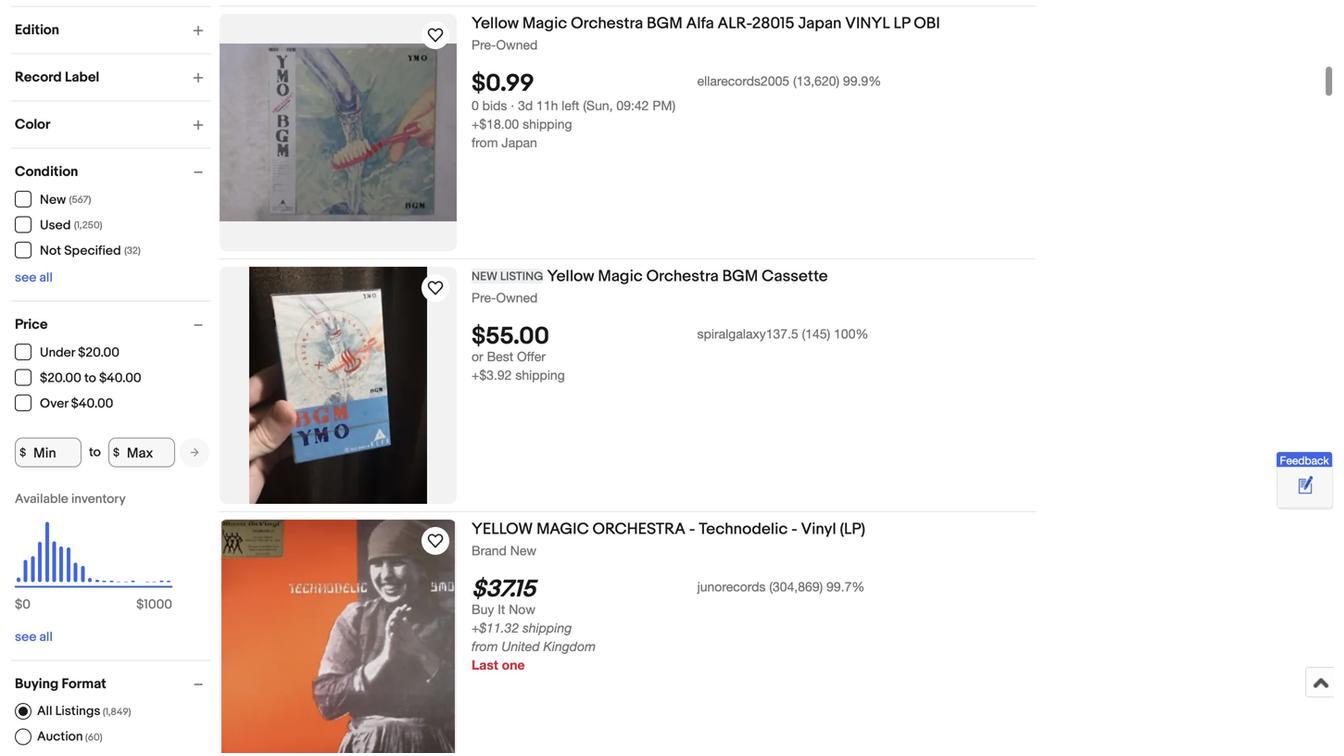 Task type: vqa. For each thing, say whether or not it's contained in the screenshot.
left Feedback profile
no



Task type: describe. For each thing, give the bounding box(es) containing it.
shipping inside ellarecords2005 (13,620) 99.9% 0 bids · 3d 11h left (sun, 09:42 pm) +$18.00 shipping from japan
[[523, 117, 572, 132]]

yellow magic orchestra bgm alfa alr-28015 japan  vinyl lp obi image
[[220, 44, 457, 222]]

99.9%
[[843, 73, 882, 89]]

inventory
[[71, 492, 126, 507]]

yellow inside yellow magic orchestra bgm alfa alr-28015 japan  vinyl lp obi pre-owned
[[472, 14, 519, 33]]

edition
[[15, 22, 59, 38]]

28015
[[752, 14, 795, 33]]

·
[[511, 98, 515, 113]]

2 - from the left
[[792, 520, 798, 539]]

not
[[40, 243, 61, 259]]

$ up the buying format dropdown button
[[136, 597, 144, 613]]

see all for condition
[[15, 270, 53, 286]]

+$18.00
[[472, 117, 519, 132]]

shipping for junorecords (304,869) 99.7% buy it now +$11.32 shipping from united kingdom last one
[[523, 621, 572, 636]]

$ up buying
[[15, 597, 22, 613]]

junorecords (304,869) 99.7% buy it now +$11.32 shipping from united kingdom last one
[[472, 579, 865, 673]]

owned inside yellow magic orchestra bgm alfa alr-28015 japan  vinyl lp obi pre-owned
[[496, 37, 538, 52]]

spiralgalaxy137.5 (145) 100% or best offer +$3.92 shipping
[[472, 326, 869, 383]]

all
[[37, 704, 52, 719]]

technodelic
[[699, 520, 788, 539]]

orchestra
[[593, 520, 686, 539]]

magic inside new listing yellow magic orchestra bgm cassette pre-owned
[[598, 267, 643, 286]]

record label
[[15, 69, 99, 86]]

1 vertical spatial $20.00
[[40, 371, 81, 387]]

united
[[502, 639, 540, 655]]

$ up available
[[20, 446, 26, 460]]

now
[[509, 602, 536, 617]]

record
[[15, 69, 62, 86]]

spiralgalaxy137.5
[[698, 326, 799, 342]]

(304,869)
[[770, 579, 823, 595]]

vinyl
[[846, 14, 890, 33]]

orchestra inside yellow magic orchestra bgm alfa alr-28015 japan  vinyl lp obi pre-owned
[[571, 14, 643, 33]]

left
[[562, 98, 580, 113]]

$0.99
[[472, 70, 535, 98]]

Minimum Value in $ text field
[[15, 438, 82, 468]]

alr-
[[718, 14, 752, 33]]

yellow magic orchestra bgm cassette heading
[[472, 267, 828, 286]]

see for price
[[15, 630, 37, 646]]

99.7%
[[827, 579, 865, 595]]

from inside ellarecords2005 (13,620) 99.9% 0 bids · 3d 11h left (sun, 09:42 pm) +$18.00 shipping from japan
[[472, 135, 498, 150]]

(145)
[[802, 326, 831, 342]]

yellow
[[472, 520, 533, 539]]

(sun,
[[583, 98, 613, 113]]

from inside junorecords (304,869) 99.7% buy it now +$11.32 shipping from united kingdom last one
[[472, 639, 498, 655]]

1 - from the left
[[689, 520, 696, 539]]

yellow magic orchestra - technodelic - vinyl (lp) heading
[[472, 520, 866, 539]]

(1,849)
[[103, 707, 131, 719]]

see for condition
[[15, 270, 37, 286]]

pm)
[[653, 98, 676, 113]]

magic inside yellow magic orchestra bgm alfa alr-28015 japan  vinyl lp obi pre-owned
[[523, 14, 567, 33]]

0 vertical spatial $40.00
[[99, 371, 141, 387]]

one
[[502, 658, 525, 673]]

$20.00 to $40.00 link
[[15, 369, 142, 387]]

format
[[62, 676, 106, 693]]

11h
[[537, 98, 558, 113]]

bids
[[483, 98, 507, 113]]

label
[[65, 69, 99, 86]]

buying
[[15, 676, 59, 693]]

owned inside new listing yellow magic orchestra bgm cassette pre-owned
[[496, 290, 538, 305]]

$ 1000
[[136, 597, 172, 613]]

yellow magic orchestra - technodelic - vinyl (lp) brand new
[[472, 520, 866, 558]]

under $20.00
[[40, 345, 120, 361]]

specified
[[64, 243, 121, 259]]

shipping for spiralgalaxy137.5 (145) 100% or best offer +$3.92 shipping
[[516, 368, 565, 383]]

buying format
[[15, 676, 106, 693]]

cassette
[[762, 267, 828, 286]]

bgm inside new listing yellow magic orchestra bgm cassette pre-owned
[[723, 267, 759, 286]]

0 inside image
[[22, 597, 31, 613]]

over $40.00 link
[[15, 395, 114, 412]]

1 vertical spatial $40.00
[[71, 396, 113, 412]]

condition button
[[15, 164, 211, 180]]

best
[[487, 349, 514, 364]]

price
[[15, 317, 48, 333]]

Maximum Value in $ text field
[[108, 438, 175, 468]]

09:42
[[617, 98, 649, 113]]

(1,250)
[[74, 220, 102, 232]]

$55.00
[[472, 323, 550, 351]]

obi
[[914, 14, 941, 33]]

under
[[40, 345, 75, 361]]

color button
[[15, 116, 211, 133]]

not specified (32)
[[40, 243, 141, 259]]

100%
[[834, 326, 869, 342]]

price button
[[15, 317, 211, 333]]

0 inside ellarecords2005 (13,620) 99.9% 0 bids · 3d 11h left (sun, 09:42 pm) +$18.00 shipping from japan
[[472, 98, 479, 113]]

it
[[498, 602, 505, 617]]

new listing yellow magic orchestra bgm cassette pre-owned
[[472, 267, 828, 305]]

magic
[[537, 520, 589, 539]]

available inventory
[[15, 492, 126, 507]]

new (567)
[[40, 192, 91, 208]]

available
[[15, 492, 68, 507]]



Task type: locate. For each thing, give the bounding box(es) containing it.
1 vertical spatial pre-
[[472, 290, 496, 305]]

watch yellow magic orchestra - technodelic - vinyl (lp) image
[[425, 530, 447, 552]]

1 from from the top
[[472, 135, 498, 150]]

0 vertical spatial $20.00
[[78, 345, 120, 361]]

shipping down the 11h
[[523, 117, 572, 132]]

0 vertical spatial pre-
[[472, 37, 496, 52]]

0 vertical spatial see all button
[[15, 270, 53, 286]]

0 vertical spatial all
[[39, 270, 53, 286]]

0 horizontal spatial japan
[[502, 135, 537, 150]]

see all button
[[15, 270, 53, 286], [15, 630, 53, 646]]

under $20.00 link
[[15, 344, 120, 361]]

yellow magic orchestra bgm alfa alr-28015 japan  vinyl lp obi pre-owned
[[472, 14, 941, 52]]

magic
[[523, 14, 567, 33], [598, 267, 643, 286]]

pre-
[[472, 37, 496, 52], [472, 290, 496, 305]]

from
[[472, 135, 498, 150], [472, 639, 498, 655]]

$40.00 down $20.00 to $40.00
[[71, 396, 113, 412]]

to
[[84, 371, 96, 387], [89, 445, 101, 461]]

2 see from the top
[[15, 630, 37, 646]]

 (60) Items text field
[[83, 732, 103, 744]]

see all for price
[[15, 630, 53, 646]]

see all button down $ 0 on the left bottom of page
[[15, 630, 53, 646]]

+$3.92
[[472, 368, 512, 383]]

pre- up the "$55.00"
[[472, 290, 496, 305]]

junorecords
[[698, 579, 766, 595]]

see all button for condition
[[15, 270, 53, 286]]

1 vertical spatial to
[[89, 445, 101, 461]]

2 vertical spatial new
[[510, 543, 537, 558]]

over
[[40, 396, 68, 412]]

0 vertical spatial japan
[[798, 14, 842, 33]]

1 vertical spatial bgm
[[723, 267, 759, 286]]

see down $ 0 on the left bottom of page
[[15, 630, 37, 646]]

graph of available inventory between $0 and $1000+ image
[[15, 492, 172, 622]]

magic up $0.99
[[523, 14, 567, 33]]

+$11.32
[[472, 621, 519, 636]]

see all button for price
[[15, 630, 53, 646]]

$40.00 down under $20.00
[[99, 371, 141, 387]]

from down +$18.00
[[472, 135, 498, 150]]

2 all from the top
[[39, 630, 53, 646]]

color
[[15, 116, 50, 133]]

$ up inventory at bottom left
[[113, 446, 120, 460]]

watch yellow magic orchestra bgm cassette image
[[425, 277, 447, 299]]

2 see all from the top
[[15, 630, 53, 646]]

owned up $0.99
[[496, 37, 538, 52]]

(32)
[[124, 245, 141, 257]]

0
[[472, 98, 479, 113], [22, 597, 31, 613]]

yellow magic orchestra - technodelic - vinyl (lp) link
[[472, 520, 1036, 543]]

$40.00
[[99, 371, 141, 387], [71, 396, 113, 412]]

1 vertical spatial 0
[[22, 597, 31, 613]]

edition button
[[15, 22, 211, 38]]

magic up spiralgalaxy137.5 (145) 100% or best offer +$3.92 shipping
[[598, 267, 643, 286]]

japan inside ellarecords2005 (13,620) 99.9% 0 bids · 3d 11h left (sun, 09:42 pm) +$18.00 shipping from japan
[[502, 135, 537, 150]]

watch yellow magic orchestra bgm alfa alr-28015 japan  vinyl lp obi image
[[425, 24, 447, 46]]

0 vertical spatial 0
[[472, 98, 479, 113]]

new for new (567)
[[40, 192, 66, 208]]

0 vertical spatial owned
[[496, 37, 538, 52]]

2 owned from the top
[[496, 290, 538, 305]]

all for price
[[39, 630, 53, 646]]

yellow up $0.99
[[472, 14, 519, 33]]

orchestra up spiralgalaxy137.5 (145) 100% or best offer +$3.92 shipping
[[647, 267, 719, 286]]

used (1,250)
[[40, 218, 102, 234]]

new inside new listing yellow magic orchestra bgm cassette pre-owned
[[472, 270, 498, 284]]

yellow magic orchestra - technodelic - vinyl (lp) image
[[222, 520, 455, 754]]

(60)
[[85, 732, 103, 744]]

1 see all button from the top
[[15, 270, 53, 286]]

2 vertical spatial shipping
[[523, 621, 572, 636]]

$20.00
[[78, 345, 120, 361], [40, 371, 81, 387]]

0 horizontal spatial 0
[[22, 597, 31, 613]]

1 vertical spatial see all button
[[15, 630, 53, 646]]

yellow magic orchestra bgm cassette image
[[249, 267, 427, 504]]

1 all from the top
[[39, 270, 53, 286]]

1 see all from the top
[[15, 270, 53, 286]]

all for condition
[[39, 270, 53, 286]]

to right minimum value in $ 'text box'
[[89, 445, 101, 461]]

0 vertical spatial bgm
[[647, 14, 683, 33]]

- left vinyl
[[792, 520, 798, 539]]

owned down listing
[[496, 290, 538, 305]]

buy
[[472, 602, 494, 617]]

1 vertical spatial orchestra
[[647, 267, 719, 286]]

new inside yellow magic orchestra - technodelic - vinyl (lp) brand new
[[510, 543, 537, 558]]

orchestra up the (sun,
[[571, 14, 643, 33]]

1 horizontal spatial orchestra
[[647, 267, 719, 286]]

see all down not
[[15, 270, 53, 286]]

alfa
[[686, 14, 714, 33]]

shipping inside junorecords (304,869) 99.7% buy it now +$11.32 shipping from united kingdom last one
[[523, 621, 572, 636]]

2 from from the top
[[472, 639, 498, 655]]

1 vertical spatial from
[[472, 639, 498, 655]]

yellow magic orchestra bgm alfa alr-28015 japan  vinyl lp obi link
[[472, 14, 1036, 37]]

(lp)
[[840, 520, 866, 539]]

$20.00 to $40.00
[[40, 371, 141, 387]]

to down under $20.00
[[84, 371, 96, 387]]

0 vertical spatial magic
[[523, 14, 567, 33]]

1 pre- from the top
[[472, 37, 496, 52]]

offer
[[517, 349, 546, 364]]

1 horizontal spatial new
[[472, 270, 498, 284]]

lp
[[894, 14, 911, 33]]

ellarecords2005
[[698, 73, 790, 89]]

orchestra inside new listing yellow magic orchestra bgm cassette pre-owned
[[647, 267, 719, 286]]

1 horizontal spatial -
[[792, 520, 798, 539]]

owned
[[496, 37, 538, 52], [496, 290, 538, 305]]

$37.15
[[472, 576, 536, 605]]

new left listing
[[472, 270, 498, 284]]

bgm inside yellow magic orchestra bgm alfa alr-28015 japan  vinyl lp obi pre-owned
[[647, 14, 683, 33]]

brand
[[472, 543, 507, 558]]

yellow magic orchestra bgm alfa alr-28015 japan  vinyl lp obi heading
[[472, 14, 941, 33]]

1 horizontal spatial 0
[[472, 98, 479, 113]]

1 horizontal spatial yellow
[[547, 267, 595, 286]]

from up last
[[472, 639, 498, 655]]

1 vertical spatial shipping
[[516, 368, 565, 383]]

orchestra
[[571, 14, 643, 33], [647, 267, 719, 286]]

new
[[40, 192, 66, 208], [472, 270, 498, 284], [510, 543, 537, 558]]

all up buying
[[39, 630, 53, 646]]

1 vertical spatial see all
[[15, 630, 53, 646]]

ellarecords2005 (13,620) 99.9% 0 bids · 3d 11h left (sun, 09:42 pm) +$18.00 shipping from japan
[[472, 73, 882, 150]]

over $40.00
[[40, 396, 113, 412]]

new for new listing yellow magic orchestra bgm cassette pre-owned
[[472, 270, 498, 284]]

shipping down offer
[[516, 368, 565, 383]]

1 horizontal spatial bgm
[[723, 267, 759, 286]]

0 horizontal spatial magic
[[523, 14, 567, 33]]

0 vertical spatial shipping
[[523, 117, 572, 132]]

1000
[[144, 597, 172, 613]]

shipping inside spiralgalaxy137.5 (145) 100% or best offer +$3.92 shipping
[[516, 368, 565, 383]]

auction
[[37, 729, 83, 745]]

0 vertical spatial see
[[15, 270, 37, 286]]

listing
[[500, 270, 544, 284]]

0 horizontal spatial -
[[689, 520, 696, 539]]

0 horizontal spatial new
[[40, 192, 66, 208]]

pre- up $0.99
[[472, 37, 496, 52]]

2 pre- from the top
[[472, 290, 496, 305]]

1 vertical spatial japan
[[502, 135, 537, 150]]

0 horizontal spatial bgm
[[647, 14, 683, 33]]

pre- inside yellow magic orchestra bgm alfa alr-28015 japan  vinyl lp obi pre-owned
[[472, 37, 496, 52]]

0 vertical spatial yellow
[[472, 14, 519, 33]]

yellow
[[472, 14, 519, 33], [547, 267, 595, 286]]

2 see all button from the top
[[15, 630, 53, 646]]

shipping up "kingdom"
[[523, 621, 572, 636]]

1 owned from the top
[[496, 37, 538, 52]]

vinyl
[[801, 520, 837, 539]]

pre- inside new listing yellow magic orchestra bgm cassette pre-owned
[[472, 290, 496, 305]]

see all button down not
[[15, 270, 53, 286]]

0 vertical spatial see all
[[15, 270, 53, 286]]

new down yellow
[[510, 543, 537, 558]]

bgm left alfa at the top of page
[[647, 14, 683, 33]]

1 vertical spatial new
[[472, 270, 498, 284]]

bgm left cassette
[[723, 267, 759, 286]]

0 vertical spatial orchestra
[[571, 14, 643, 33]]

1 horizontal spatial magic
[[598, 267, 643, 286]]

all listings (1,849)
[[37, 704, 131, 719]]

(567)
[[69, 194, 91, 206]]

2 horizontal spatial new
[[510, 543, 537, 558]]

japan inside yellow magic orchestra bgm alfa alr-28015 japan  vinyl lp obi pre-owned
[[798, 14, 842, 33]]

bgm
[[647, 14, 683, 33], [723, 267, 759, 286]]

see up price
[[15, 270, 37, 286]]

condition
[[15, 164, 78, 180]]

auction (60)
[[37, 729, 103, 745]]

new up 'used'
[[40, 192, 66, 208]]

(13,620)
[[793, 73, 840, 89]]

- left technodelic
[[689, 520, 696, 539]]

0 horizontal spatial orchestra
[[571, 14, 643, 33]]

$ 0
[[15, 597, 31, 613]]

japan down +$18.00
[[502, 135, 537, 150]]

all down not
[[39, 270, 53, 286]]

see
[[15, 270, 37, 286], [15, 630, 37, 646]]

1 vertical spatial see
[[15, 630, 37, 646]]

$
[[20, 446, 26, 460], [113, 446, 120, 460], [15, 597, 22, 613], [136, 597, 144, 613]]

 (1,849) Items text field
[[101, 707, 131, 719]]

listings
[[55, 704, 101, 719]]

feedback
[[1280, 454, 1330, 467]]

kingdom
[[544, 639, 596, 655]]

yellow inside new listing yellow magic orchestra bgm cassette pre-owned
[[547, 267, 595, 286]]

$20.00 up over $40.00 link
[[40, 371, 81, 387]]

buying format button
[[15, 676, 211, 693]]

see all
[[15, 270, 53, 286], [15, 630, 53, 646]]

see all down $ 0 on the left bottom of page
[[15, 630, 53, 646]]

0 vertical spatial from
[[472, 135, 498, 150]]

0 left the bids
[[472, 98, 479, 113]]

3d
[[518, 98, 533, 113]]

last
[[472, 658, 498, 673]]

0 horizontal spatial yellow
[[472, 14, 519, 33]]

1 vertical spatial yellow
[[547, 267, 595, 286]]

or
[[472, 349, 484, 364]]

1 vertical spatial magic
[[598, 267, 643, 286]]

1 horizontal spatial japan
[[798, 14, 842, 33]]

yellow right listing
[[547, 267, 595, 286]]

1 see from the top
[[15, 270, 37, 286]]

used
[[40, 218, 71, 234]]

0 vertical spatial new
[[40, 192, 66, 208]]

0 vertical spatial to
[[84, 371, 96, 387]]

japan right 28015
[[798, 14, 842, 33]]

all
[[39, 270, 53, 286], [39, 630, 53, 646]]

0 up buying
[[22, 597, 31, 613]]

1 vertical spatial owned
[[496, 290, 538, 305]]

$20.00 up $20.00 to $40.00
[[78, 345, 120, 361]]

1 vertical spatial all
[[39, 630, 53, 646]]

record label button
[[15, 69, 211, 86]]



